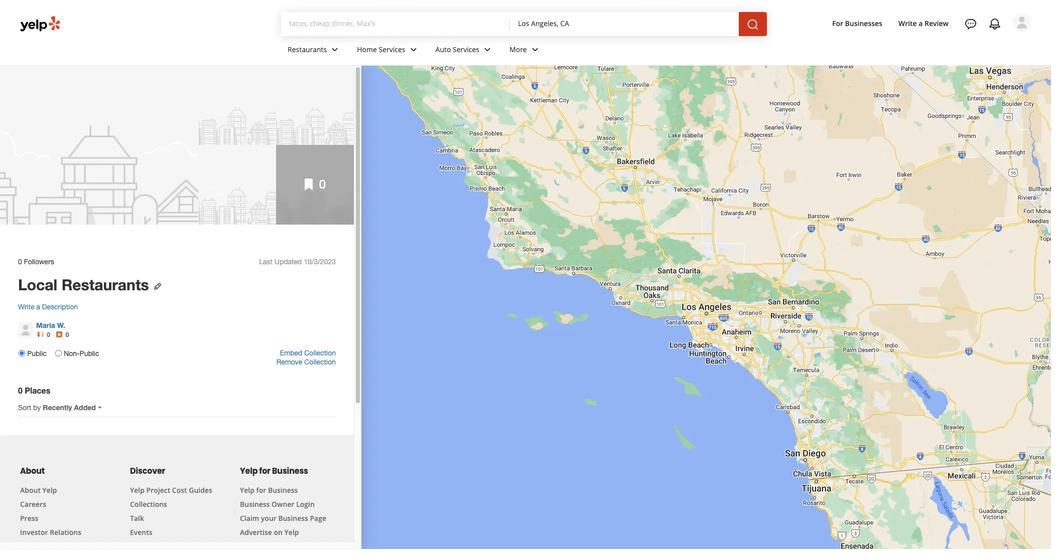 Task type: describe. For each thing, give the bounding box(es) containing it.
discover
[[130, 466, 165, 477]]

write a description
[[18, 303, 78, 311]]

map region
[[332, 29, 1052, 550]]

business owner login link
[[240, 500, 315, 510]]

yelp for yelp for business business owner login claim your business page advertise on yelp
[[240, 486, 255, 496]]

embed collection remove collection
[[277, 349, 336, 366]]

owner
[[272, 500, 295, 510]]

remove collection link
[[277, 358, 336, 366]]

non-
[[64, 350, 80, 358]]

press link
[[20, 514, 38, 524]]

0 followers
[[18, 258, 54, 266]]

services for auto services
[[453, 45, 480, 54]]

10/3/2023
[[304, 258, 336, 266]]

description
[[42, 303, 78, 311]]

24 chevron down v2 image for home services
[[408, 43, 420, 56]]

home
[[357, 45, 377, 54]]

write a review link
[[895, 14, 953, 32]]

last updated 10/3/2023
[[259, 258, 336, 266]]

added
[[74, 404, 96, 412]]

embed
[[280, 349, 303, 357]]

for for yelp for business
[[259, 466, 271, 477]]

investor
[[20, 528, 48, 538]]

yelp for yelp for business
[[240, 466, 258, 477]]

page
[[310, 514, 327, 524]]

advertise on yelp link
[[240, 528, 299, 538]]

review
[[925, 18, 949, 28]]

events link
[[130, 528, 152, 538]]

cost
[[172, 486, 187, 496]]

talk
[[130, 514, 144, 524]]

maria w. link
[[36, 321, 65, 330]]

about for about
[[20, 466, 45, 477]]

sort
[[18, 404, 31, 412]]

business down owner
[[278, 514, 308, 524]]

more link
[[502, 36, 549, 65]]

write a review
[[899, 18, 949, 28]]

0 places
[[18, 386, 50, 396]]

last
[[259, 258, 273, 266]]

more
[[510, 45, 527, 54]]

yelp for yelp project cost guides collections talk events
[[130, 486, 145, 496]]

login
[[296, 500, 315, 510]]

yelp project cost guides collections talk events
[[130, 486, 212, 538]]

recently
[[43, 404, 72, 412]]

maria w. image
[[18, 323, 33, 338]]

local
[[18, 276, 57, 294]]

a for description
[[36, 303, 40, 311]]

investor relations link
[[20, 528, 81, 538]]

2 collection from the top
[[304, 358, 336, 366]]

write for write a description
[[18, 303, 34, 311]]

business up owner
[[268, 486, 298, 496]]

remove
[[277, 358, 303, 366]]

yelp right on
[[285, 528, 299, 538]]

write a description link
[[18, 303, 336, 312]]

services for home services
[[379, 45, 406, 54]]

followers
[[24, 258, 54, 266]]

2 public from the left
[[80, 350, 99, 358]]



Task type: vqa. For each thing, say whether or not it's contained in the screenshot.
control
no



Task type: locate. For each thing, give the bounding box(es) containing it.
for up business owner login link
[[256, 486, 266, 496]]

collection
[[304, 349, 336, 357], [304, 358, 336, 366]]

services
[[379, 45, 406, 54], [453, 45, 480, 54]]

messages image
[[965, 18, 977, 30]]

events
[[130, 528, 152, 538]]

None search field
[[281, 12, 779, 36]]

about inside about yelp careers press investor relations
[[20, 486, 41, 496]]

restaurants link
[[280, 36, 349, 65]]

2 24 chevron down v2 image from the left
[[482, 43, 494, 56]]

24 chevron down v2 image for more
[[529, 43, 541, 56]]

a left the review
[[919, 18, 923, 28]]

auto services
[[436, 45, 480, 54]]

2 about from the top
[[20, 486, 41, 496]]

0 horizontal spatial a
[[36, 303, 40, 311]]

24 chevron down v2 image for auto services
[[482, 43, 494, 56]]

services right home
[[379, 45, 406, 54]]

careers link
[[20, 500, 46, 510]]

for up yelp for business link at the bottom left of page
[[259, 466, 271, 477]]

claim
[[240, 514, 259, 524]]

collections link
[[130, 500, 167, 510]]

a for review
[[919, 18, 923, 28]]

talk link
[[130, 514, 144, 524]]

relations
[[50, 528, 81, 538]]

24 chevron down v2 image for restaurants
[[329, 43, 341, 56]]

1 horizontal spatial   text field
[[518, 19, 731, 30]]

about up about yelp link
[[20, 466, 45, 477]]

auto services link
[[428, 36, 502, 65]]

0 vertical spatial collection
[[304, 349, 336, 357]]

for
[[833, 18, 844, 28]]

0
[[319, 177, 326, 191], [18, 258, 22, 266], [47, 331, 50, 339], [66, 331, 69, 339], [18, 386, 23, 396]]

2   text field from the left
[[518, 19, 731, 30]]

1 vertical spatial write
[[18, 303, 34, 311]]

1 horizontal spatial a
[[919, 18, 923, 28]]

  text field for address, neighborhood, city, state or zip "text field"
[[518, 19, 731, 30]]

w.
[[57, 321, 65, 330]]

24 chevron down v2 image
[[408, 43, 420, 56], [482, 43, 494, 56]]

1 collection from the top
[[304, 349, 336, 357]]

embed collection link
[[280, 349, 336, 357]]

maria w.
[[36, 321, 65, 330]]

address, neighborhood, city, state or zip text field
[[518, 19, 731, 29]]

by
[[33, 404, 41, 412]]

0 vertical spatial a
[[919, 18, 923, 28]]

write
[[899, 18, 917, 28], [18, 303, 34, 311]]

  text field
[[289, 19, 502, 30], [518, 19, 731, 30]]

collection up remove collection link
[[304, 349, 336, 357]]

1 horizontal spatial public
[[80, 350, 99, 358]]

for businesses
[[833, 18, 883, 28]]

messages image
[[965, 18, 977, 30]]

0 vertical spatial write
[[899, 18, 917, 28]]

0 vertical spatial about
[[20, 466, 45, 477]]

24 chevron down v2 image inside home services link
[[408, 43, 420, 56]]

maria
[[36, 321, 55, 330]]

0 vertical spatial restaurants
[[288, 45, 327, 54]]

yelp
[[240, 466, 258, 477], [42, 486, 57, 496], [130, 486, 145, 496], [240, 486, 255, 496], [285, 528, 299, 538]]

for
[[259, 466, 271, 477], [256, 486, 266, 496]]

press
[[20, 514, 38, 524]]

sort by recently added
[[18, 404, 96, 412]]

advertise
[[240, 528, 272, 538]]

24 chevron down v2 image left auto
[[408, 43, 420, 56]]

1   text field from the left
[[289, 19, 502, 30]]

2 services from the left
[[453, 45, 480, 54]]

1 24 chevron down v2 image from the left
[[329, 43, 341, 56]]

2 24 chevron down v2 image from the left
[[529, 43, 541, 56]]

1 horizontal spatial write
[[899, 18, 917, 28]]

24 chevron down v2 image right more
[[529, 43, 541, 56]]

1 horizontal spatial 24 chevron down v2 image
[[482, 43, 494, 56]]

restaurants
[[288, 45, 327, 54], [62, 276, 149, 294]]

yelp for business link
[[240, 486, 298, 496]]

yelp up yelp for business link at the bottom left of page
[[240, 466, 258, 477]]

on
[[274, 528, 283, 538]]

about up the careers
[[20, 486, 41, 496]]

updated
[[275, 258, 302, 266]]

yelp up collections on the bottom of the page
[[130, 486, 145, 496]]

yelp project cost guides link
[[130, 486, 212, 496]]

1 horizontal spatial 24 chevron down v2 image
[[529, 43, 541, 56]]

for inside yelp for business business owner login claim your business page advertise on yelp
[[256, 486, 266, 496]]

a
[[919, 18, 923, 28], [36, 303, 40, 311]]

about yelp careers press investor relations
[[20, 486, 81, 538]]

24 chevron down v2 image inside more link
[[529, 43, 541, 56]]

1 about from the top
[[20, 466, 45, 477]]

1 vertical spatial about
[[20, 486, 41, 496]]

public
[[27, 350, 47, 358], [80, 350, 99, 358]]

0 vertical spatial for
[[259, 466, 271, 477]]

search image
[[747, 18, 759, 30], [747, 18, 759, 30]]

business up yelp for business link at the bottom left of page
[[272, 466, 308, 477]]

non-public
[[64, 350, 99, 358]]

maria w. image
[[1014, 14, 1032, 32]]

careers
[[20, 500, 46, 510]]

1 horizontal spatial restaurants
[[288, 45, 327, 54]]

  text field for tacos, cheap dinner, max's text field
[[289, 19, 502, 30]]

0 horizontal spatial public
[[27, 350, 47, 358]]

collections
[[130, 500, 167, 510]]

businesses
[[846, 18, 883, 28]]

1 vertical spatial for
[[256, 486, 266, 496]]

claim your business page link
[[240, 514, 327, 524]]

24 chevron down v2 image
[[329, 43, 341, 56], [529, 43, 541, 56]]

write left the review
[[899, 18, 917, 28]]

a up maria on the bottom
[[36, 303, 40, 311]]

yelp inside about yelp careers press investor relations
[[42, 486, 57, 496]]

None radio
[[19, 350, 25, 357], [55, 350, 62, 357], [19, 350, 25, 357], [55, 350, 62, 357]]

1 vertical spatial a
[[36, 303, 40, 311]]

local restaurants
[[18, 276, 149, 294]]

24 chevron down v2 image left home
[[329, 43, 341, 56]]

yelp for business
[[240, 466, 308, 477]]

1 horizontal spatial services
[[453, 45, 480, 54]]

services inside auto services link
[[453, 45, 480, 54]]

notifications image
[[989, 18, 1001, 30], [989, 18, 1001, 30]]

1 vertical spatial restaurants
[[62, 276, 149, 294]]

auto
[[436, 45, 451, 54]]

project
[[146, 486, 170, 496]]

services inside home services link
[[379, 45, 406, 54]]

0 horizontal spatial restaurants
[[62, 276, 149, 294]]

write for write a review
[[899, 18, 917, 28]]

home services link
[[349, 36, 428, 65]]

0 horizontal spatial 24 chevron down v2 image
[[329, 43, 341, 56]]

1 vertical spatial collection
[[304, 358, 336, 366]]

1 services from the left
[[379, 45, 406, 54]]

for for yelp for business business owner login claim your business page advertise on yelp
[[256, 486, 266, 496]]

places
[[25, 386, 50, 396]]

for businesses link
[[829, 14, 887, 32]]

yelp up claim
[[240, 486, 255, 496]]

about
[[20, 466, 45, 477], [20, 486, 41, 496]]

write up maria w. image
[[18, 303, 34, 311]]

about yelp link
[[20, 486, 57, 496]]

collection down embed collection 'link'
[[304, 358, 336, 366]]

yelp up careers link
[[42, 486, 57, 496]]

24 chevron down v2 image right auto services
[[482, 43, 494, 56]]

24 chevron down v2 image inside auto services link
[[482, 43, 494, 56]]

yelp inside yelp project cost guides collections talk events
[[130, 486, 145, 496]]

services right auto
[[453, 45, 480, 54]]

24 chevron down v2 image inside restaurants link
[[329, 43, 341, 56]]

0 horizontal spatial 24 chevron down v2 image
[[408, 43, 420, 56]]

business up claim
[[240, 500, 270, 510]]

tacos, cheap dinner, Max's text field
[[289, 19, 502, 29]]

0 horizontal spatial services
[[379, 45, 406, 54]]

0 horizontal spatial write
[[18, 303, 34, 311]]

business
[[272, 466, 308, 477], [268, 486, 298, 496], [240, 500, 270, 510], [278, 514, 308, 524]]

home services
[[357, 45, 406, 54]]

1 24 chevron down v2 image from the left
[[408, 43, 420, 56]]

your
[[261, 514, 277, 524]]

about for about yelp careers press investor relations
[[20, 486, 41, 496]]

0 horizontal spatial   text field
[[289, 19, 502, 30]]

yelp for business business owner login claim your business page advertise on yelp
[[240, 486, 327, 538]]

1 public from the left
[[27, 350, 47, 358]]

guides
[[189, 486, 212, 496]]



